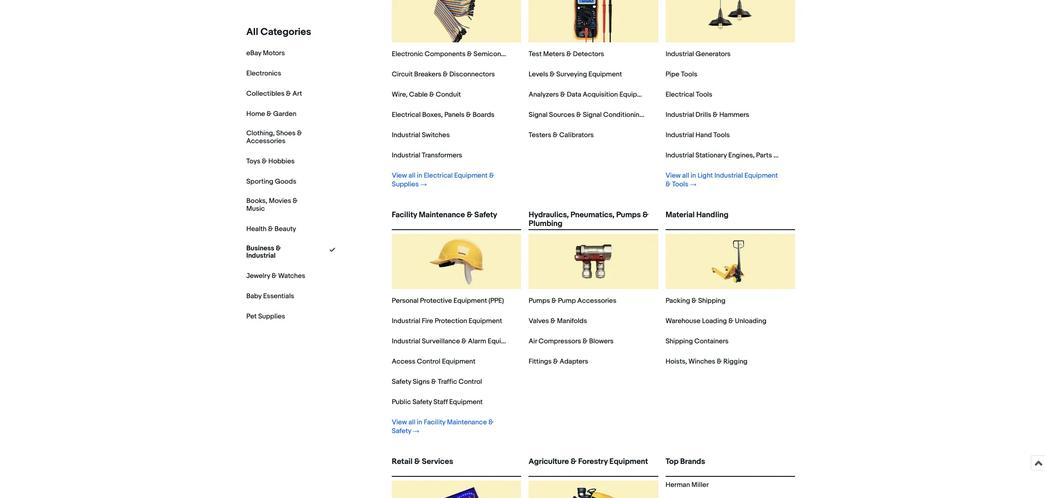 Task type: locate. For each thing, give the bounding box(es) containing it.
1 vertical spatial facility
[[424, 418, 445, 427]]

equipment down electrical tools link
[[645, 111, 679, 119]]

all for supplies
[[408, 171, 415, 180]]

1 vertical spatial pumps
[[529, 297, 550, 305]]

facility maintenance & safety
[[392, 210, 497, 220]]

(ppe)
[[489, 297, 504, 305]]

access control equipment
[[392, 357, 475, 366]]

signal up testers
[[529, 111, 548, 119]]

shipping containers link
[[666, 337, 729, 346]]

equipment down transformers on the left of page
[[454, 171, 488, 180]]

electrical equipment & supplies image
[[429, 0, 484, 42]]

1 horizontal spatial shipping
[[698, 297, 726, 305]]

breakers
[[414, 70, 441, 79]]

industrial transformers link
[[392, 151, 462, 160]]

hydraulics,
[[529, 210, 569, 220]]

1 vertical spatial accessories
[[780, 151, 819, 160]]

0 horizontal spatial electrical
[[392, 111, 421, 119]]

clothing, shoes & accessories
[[246, 129, 302, 145]]

analyzers & data acquisition equipment link
[[529, 90, 653, 99]]

alarm
[[468, 337, 486, 346]]

packing & shipping
[[666, 297, 726, 305]]

0 vertical spatial supplies
[[392, 180, 419, 189]]

in left light
[[691, 171, 696, 180]]

& inside view all in electrical equipment & supplies
[[489, 171, 494, 180]]

0 horizontal spatial facility
[[392, 210, 417, 220]]

shipping up loading at the bottom right
[[698, 297, 726, 305]]

accessories inside clothing, shoes & accessories
[[246, 137, 285, 145]]

industrial for industrial drills & hammers
[[666, 111, 694, 119]]

supplies down industrial transformers link at the top of the page
[[392, 180, 419, 189]]

in for facility
[[417, 418, 422, 427]]

acquisition
[[583, 90, 618, 99]]

electrical down transformers on the left of page
[[424, 171, 453, 180]]

in down public safety staff equipment link
[[417, 418, 422, 427]]

access
[[392, 357, 416, 366]]

view down industrial transformers
[[392, 171, 407, 180]]

2 vertical spatial electrical
[[424, 171, 453, 180]]

safety signs & traffic control
[[392, 378, 482, 386]]

0 vertical spatial accessories
[[246, 137, 285, 145]]

electrical boxes, panels & boards
[[392, 111, 495, 119]]

accessories right pump
[[577, 297, 617, 305]]

in inside view all in electrical equipment & supplies
[[417, 171, 422, 180]]

all inside view all in facility maintenance & safety
[[408, 418, 415, 427]]

industrial for industrial hand tools
[[666, 131, 694, 140]]

industrial down personal
[[392, 317, 420, 326]]

in inside view all in light industrial equipment & tools
[[691, 171, 696, 180]]

winches
[[689, 357, 715, 366]]

watches
[[278, 272, 305, 281]]

view all in light industrial equipment & tools link
[[666, 171, 782, 189]]

maintenance down "staff"
[[447, 418, 487, 427]]

pet
[[246, 312, 257, 321]]

0 horizontal spatial control
[[417, 357, 440, 366]]

industrial for industrial surveillance & alarm equipment
[[392, 337, 420, 346]]

industrial generators
[[666, 50, 731, 58]]

2 horizontal spatial accessories
[[780, 151, 819, 160]]

in down industrial transformers
[[417, 171, 422, 180]]

facility maintenance & safety link
[[392, 210, 521, 227]]

0 horizontal spatial supplies
[[258, 312, 285, 321]]

view left light
[[666, 171, 681, 180]]

industrial inside view all in light industrial equipment & tools
[[715, 171, 743, 180]]

1 vertical spatial maintenance
[[447, 418, 487, 427]]

pumps up valves at the bottom right
[[529, 297, 550, 305]]

compressors
[[539, 337, 581, 346]]

manifolds
[[557, 317, 587, 326]]

detectors
[[573, 50, 604, 58]]

2 signal from the left
[[583, 111, 602, 119]]

2 horizontal spatial electrical
[[666, 90, 695, 99]]

equipment down parts
[[745, 171, 778, 180]]

equipment inside view all in electrical equipment & supplies
[[454, 171, 488, 180]]

1 vertical spatial electrical
[[392, 111, 421, 119]]

jewelry & watches
[[246, 272, 305, 281]]

&
[[467, 50, 472, 58], [567, 50, 572, 58], [443, 70, 448, 79], [550, 70, 555, 79], [286, 89, 291, 98], [429, 90, 434, 99], [560, 90, 565, 99], [267, 110, 272, 118], [466, 111, 471, 119], [576, 111, 581, 119], [713, 111, 718, 119], [297, 129, 302, 138], [553, 131, 558, 140], [774, 151, 779, 160], [262, 157, 267, 166], [489, 171, 494, 180], [666, 180, 671, 189], [293, 197, 298, 205], [467, 210, 473, 220], [643, 210, 649, 220], [268, 225, 273, 233], [276, 244, 281, 253], [272, 272, 277, 281], [552, 297, 557, 305], [692, 297, 697, 305], [551, 317, 556, 326], [729, 317, 734, 326], [462, 337, 467, 346], [583, 337, 588, 346], [553, 357, 558, 366], [717, 357, 722, 366], [431, 378, 436, 386], [489, 418, 494, 427], [414, 457, 420, 466], [571, 457, 577, 466]]

test meters & detectors
[[529, 50, 604, 58]]

control right traffic
[[459, 378, 482, 386]]

industrial hand tools
[[666, 131, 730, 140]]

in for electrical
[[417, 171, 422, 180]]

industrial down electrical tools link
[[666, 111, 694, 119]]

accessories up toys & hobbies
[[246, 137, 285, 145]]

public
[[392, 398, 411, 407]]

electrical
[[666, 90, 695, 99], [392, 111, 421, 119], [424, 171, 453, 180]]

air compressors & blowers link
[[529, 337, 614, 346]]

unloading
[[735, 317, 767, 326]]

material
[[666, 210, 695, 220]]

view for safety
[[392, 418, 407, 427]]

circuit breakers & disconnectors
[[392, 70, 495, 79]]

safety inside view all in facility maintenance & safety
[[392, 427, 411, 436]]

1 vertical spatial control
[[459, 378, 482, 386]]

miller
[[692, 481, 709, 489]]

tools left light
[[672, 180, 689, 189]]

all left light
[[682, 171, 689, 180]]

hoists, winches & rigging link
[[666, 357, 748, 366]]

all down industrial transformers
[[408, 171, 415, 180]]

maintenance down view all in electrical equipment & supplies
[[419, 210, 465, 220]]

view for supplies
[[392, 171, 407, 180]]

& inside business & industrial
[[276, 244, 281, 253]]

all
[[408, 171, 415, 180], [682, 171, 689, 180], [408, 418, 415, 427]]

view inside view all in electrical equipment & supplies
[[392, 171, 407, 180]]

electrical down wire,
[[392, 111, 421, 119]]

control up signs
[[417, 357, 440, 366]]

in inside view all in facility maintenance & safety
[[417, 418, 422, 427]]

0 horizontal spatial pumps
[[529, 297, 550, 305]]

blowers
[[589, 337, 614, 346]]

industrial drills & hammers link
[[666, 111, 749, 119]]

disconnectors
[[449, 70, 495, 79]]

view inside view all in light industrial equipment & tools
[[666, 171, 681, 180]]

all down public in the left bottom of the page
[[408, 418, 415, 427]]

jewelry
[[246, 272, 270, 281]]

1 horizontal spatial accessories
[[577, 297, 617, 305]]

view
[[392, 171, 407, 180], [666, 171, 681, 180], [392, 418, 407, 427]]

0 horizontal spatial accessories
[[246, 137, 285, 145]]

0 vertical spatial pumps
[[616, 210, 641, 220]]

industrial up pipe tools
[[666, 50, 694, 58]]

personal
[[392, 297, 419, 305]]

industrial down industrial hand tools 'link'
[[666, 151, 694, 160]]

industrial left hand
[[666, 131, 694, 140]]

industrial generators link
[[666, 50, 731, 58]]

calibrators
[[559, 131, 594, 140]]

industrial up access
[[392, 337, 420, 346]]

0 horizontal spatial shipping
[[666, 337, 693, 346]]

toys & hobbies
[[246, 157, 295, 166]]

retail
[[392, 457, 413, 466]]

valves & manifolds
[[529, 317, 587, 326]]

industrial for industrial stationary engines, parts & accessories
[[666, 151, 694, 160]]

sporting
[[246, 177, 273, 186]]

2 vertical spatial accessories
[[577, 297, 617, 305]]

collectibles & art link
[[246, 89, 302, 98]]

pumps right pneumatics,
[[616, 210, 641, 220]]

herman miller
[[666, 481, 709, 489]]

industrial up industrial transformers
[[392, 131, 420, 140]]

1 horizontal spatial facility
[[424, 418, 445, 427]]

tools
[[681, 70, 697, 79], [696, 90, 712, 99], [714, 131, 730, 140], [672, 180, 689, 189]]

electrical for electrical tools
[[666, 90, 695, 99]]

all inside view all in light industrial equipment & tools
[[682, 171, 689, 180]]

wire,
[[392, 90, 408, 99]]

equipment up conditioning on the right of the page
[[620, 90, 653, 99]]

view down public in the left bottom of the page
[[392, 418, 407, 427]]

& inside view all in facility maintenance & safety
[[489, 418, 494, 427]]

electrical down pipe tools
[[666, 90, 695, 99]]

industrial up jewelry
[[246, 252, 276, 260]]

electrical boxes, panels & boards link
[[392, 111, 495, 119]]

signs
[[413, 378, 430, 386]]

shipping up hoists,
[[666, 337, 693, 346]]

fittings
[[529, 357, 552, 366]]

test
[[529, 50, 542, 58]]

retail & services
[[392, 457, 453, 466]]

facility
[[392, 210, 417, 220], [424, 418, 445, 427]]

fire
[[422, 317, 433, 326]]

view inside view all in facility maintenance & safety
[[392, 418, 407, 427]]

air
[[529, 337, 537, 346]]

facility inside view all in facility maintenance & safety
[[424, 418, 445, 427]]

industrial
[[666, 50, 694, 58], [666, 111, 694, 119], [392, 131, 420, 140], [666, 131, 694, 140], [392, 151, 420, 160], [666, 151, 694, 160], [715, 171, 743, 180], [246, 252, 276, 260], [392, 317, 420, 326], [392, 337, 420, 346]]

1 vertical spatial supplies
[[258, 312, 285, 321]]

industrial fire protection equipment
[[392, 317, 502, 326]]

1 horizontal spatial electrical
[[424, 171, 453, 180]]

industrial right light
[[715, 171, 743, 180]]

view all in electrical equipment & supplies link
[[392, 171, 508, 189]]

signal down analyzers & data acquisition equipment link
[[583, 111, 602, 119]]

business & industrial link
[[246, 244, 311, 260]]

business & industrial
[[246, 244, 281, 260]]

view all in electrical equipment & supplies
[[392, 171, 494, 189]]

industrial down industrial switches link
[[392, 151, 420, 160]]

accessories right parts
[[780, 151, 819, 160]]

1 horizontal spatial supplies
[[392, 180, 419, 189]]

tools inside view all in light industrial equipment & tools
[[672, 180, 689, 189]]

0 vertical spatial facility
[[392, 210, 417, 220]]

agriculture & forestry equipment
[[529, 457, 648, 466]]

industrial for industrial switches
[[392, 131, 420, 140]]

supplies right pet
[[258, 312, 285, 321]]

home
[[246, 110, 265, 118]]

industrial inside business & industrial
[[246, 252, 276, 260]]

equipment up acquisition
[[589, 70, 622, 79]]

equipment down industrial surveillance & alarm equipment link
[[442, 357, 475, 366]]

transformers
[[422, 151, 462, 160]]

shipping
[[698, 297, 726, 305], [666, 337, 693, 346]]

all inside view all in electrical equipment & supplies
[[408, 171, 415, 180]]

fittings & adapters link
[[529, 357, 588, 366]]

pipe
[[666, 70, 680, 79]]

pneumatics,
[[571, 210, 615, 220]]

health & beauty link
[[246, 225, 296, 233]]

0 horizontal spatial signal
[[529, 111, 548, 119]]

industrial for industrial generators
[[666, 50, 694, 58]]

loading
[[702, 317, 727, 326]]

home & garden link
[[246, 110, 296, 118]]

hydraulics, pneumatics, pumps & plumbing image
[[566, 234, 621, 289]]

hammers
[[719, 111, 749, 119]]

1 horizontal spatial pumps
[[616, 210, 641, 220]]

accessories for clothing, shoes & accessories
[[246, 137, 285, 145]]

equipment up alarm
[[469, 317, 502, 326]]

analyzers & data acquisition equipment
[[529, 90, 653, 99]]

view for &
[[666, 171, 681, 180]]

1 horizontal spatial signal
[[583, 111, 602, 119]]

public safety staff equipment
[[392, 398, 483, 407]]

0 vertical spatial electrical
[[666, 90, 695, 99]]



Task type: vqa. For each thing, say whether or not it's contained in the screenshot.
second our from the bottom
no



Task type: describe. For each thing, give the bounding box(es) containing it.
equipment inside view all in light industrial equipment & tools
[[745, 171, 778, 180]]

levels
[[529, 70, 548, 79]]

industrial surveillance & alarm equipment
[[392, 337, 521, 346]]

home & garden
[[246, 110, 296, 118]]

books, movies & music
[[246, 197, 298, 213]]

baby
[[246, 292, 262, 301]]

facility maintenance & safety image
[[429, 234, 484, 289]]

tools right pipe
[[681, 70, 697, 79]]

material handling image
[[703, 234, 758, 289]]

warehouse loading & unloading link
[[666, 317, 767, 326]]

traffic
[[438, 378, 457, 386]]

safety signs & traffic control link
[[392, 378, 482, 386]]

equipment right alarm
[[488, 337, 521, 346]]

hand
[[696, 131, 712, 140]]

all
[[246, 26, 258, 38]]

sources
[[549, 111, 575, 119]]

industrial for industrial transformers
[[392, 151, 420, 160]]

industrial hand tools link
[[666, 131, 730, 140]]

tools up 'drills'
[[696, 90, 712, 99]]

electrical inside view all in electrical equipment & supplies
[[424, 171, 453, 180]]

hydraulics, pneumatics, pumps & plumbing
[[529, 210, 649, 228]]

signal sources & signal conditioning equipment link
[[529, 111, 679, 119]]

valves & manifolds link
[[529, 317, 587, 326]]

containers
[[695, 337, 729, 346]]

collectibles
[[246, 89, 285, 98]]

electronics link
[[246, 69, 281, 78]]

1 horizontal spatial control
[[459, 378, 482, 386]]

& inside the hydraulics, pneumatics, pumps & plumbing
[[643, 210, 649, 220]]

material handling
[[666, 210, 729, 220]]

access control equipment link
[[392, 357, 475, 366]]

0 vertical spatial control
[[417, 357, 440, 366]]

engines,
[[728, 151, 755, 160]]

& inside clothing, shoes & accessories
[[297, 129, 302, 138]]

services
[[422, 457, 453, 466]]

herman
[[666, 481, 690, 489]]

& inside view all in light industrial equipment & tools
[[666, 180, 671, 189]]

books,
[[246, 197, 267, 205]]

toys & hobbies link
[[246, 157, 295, 166]]

health
[[246, 225, 267, 233]]

clothing,
[[246, 129, 275, 138]]

health & beauty
[[246, 225, 296, 233]]

supplies inside view all in electrical equipment & supplies
[[392, 180, 419, 189]]

handling
[[696, 210, 729, 220]]

electrical for electrical boxes, panels & boards
[[392, 111, 421, 119]]

industrial for industrial fire protection equipment
[[392, 317, 420, 326]]

sporting goods
[[246, 177, 296, 186]]

conditioning
[[603, 111, 644, 119]]

switches
[[422, 131, 450, 140]]

industrial drills & hammers
[[666, 111, 749, 119]]

shipping containers
[[666, 337, 729, 346]]

art
[[293, 89, 302, 98]]

tools right hand
[[714, 131, 730, 140]]

staff
[[433, 398, 448, 407]]

surveillance
[[422, 337, 460, 346]]

equipment left (ppe)
[[454, 297, 487, 305]]

plumbing
[[529, 219, 563, 228]]

shoes
[[276, 129, 296, 138]]

testers & calibrators
[[529, 131, 594, 140]]

agriculture & forestry equipment image
[[566, 481, 621, 498]]

packing & shipping link
[[666, 297, 726, 305]]

hydraulics, pneumatics, pumps & plumbing link
[[529, 210, 658, 228]]

pumps & pump accessories
[[529, 297, 617, 305]]

accessories for pumps & pump accessories
[[577, 297, 617, 305]]

valves
[[529, 317, 549, 326]]

warehouse
[[666, 317, 701, 326]]

levels & surveying equipment
[[529, 70, 622, 79]]

stationary
[[696, 151, 727, 160]]

equipment right "staff"
[[449, 398, 483, 407]]

test meters & detectors link
[[529, 50, 604, 58]]

forestry
[[578, 457, 608, 466]]

hobbies
[[268, 157, 295, 166]]

generators
[[696, 50, 731, 58]]

all for &
[[682, 171, 689, 180]]

industrial stationary engines, parts & accessories link
[[666, 151, 819, 160]]

test, measurement & inspection equipment image
[[566, 0, 621, 42]]

pet supplies
[[246, 312, 285, 321]]

1 vertical spatial shipping
[[666, 337, 693, 346]]

collectibles & art
[[246, 89, 302, 98]]

conduit
[[436, 90, 461, 99]]

testers & calibrators link
[[529, 131, 594, 140]]

pumps inside the hydraulics, pneumatics, pumps & plumbing
[[616, 210, 641, 220]]

goods
[[275, 177, 296, 186]]

retail & services image
[[429, 481, 484, 498]]

industrial fire protection equipment link
[[392, 317, 502, 326]]

ebay
[[246, 49, 261, 58]]

0 vertical spatial shipping
[[698, 297, 726, 305]]

0 vertical spatial maintenance
[[419, 210, 465, 220]]

hoists, winches & rigging
[[666, 357, 748, 366]]

view all in light industrial equipment & tools
[[666, 171, 778, 189]]

components
[[425, 50, 466, 58]]

electronic components & semiconductors link
[[392, 50, 525, 58]]

all for safety
[[408, 418, 415, 427]]

maintenance inside view all in facility maintenance & safety
[[447, 418, 487, 427]]

1 signal from the left
[[529, 111, 548, 119]]

adapters
[[560, 357, 588, 366]]

equipment right the forestry at right bottom
[[610, 457, 648, 466]]

light industrial equipment & tools image
[[703, 0, 758, 42]]

levels & surveying equipment link
[[529, 70, 622, 79]]

public safety staff equipment link
[[392, 398, 483, 407]]

agriculture & forestry equipment link
[[529, 457, 658, 474]]

& inside books, movies & music
[[293, 197, 298, 205]]

in for light
[[691, 171, 696, 180]]

baby essentials
[[246, 292, 294, 301]]

all categories
[[246, 26, 311, 38]]

warehouse loading & unloading
[[666, 317, 767, 326]]

categories
[[261, 26, 311, 38]]

books, movies & music link
[[246, 197, 311, 213]]



